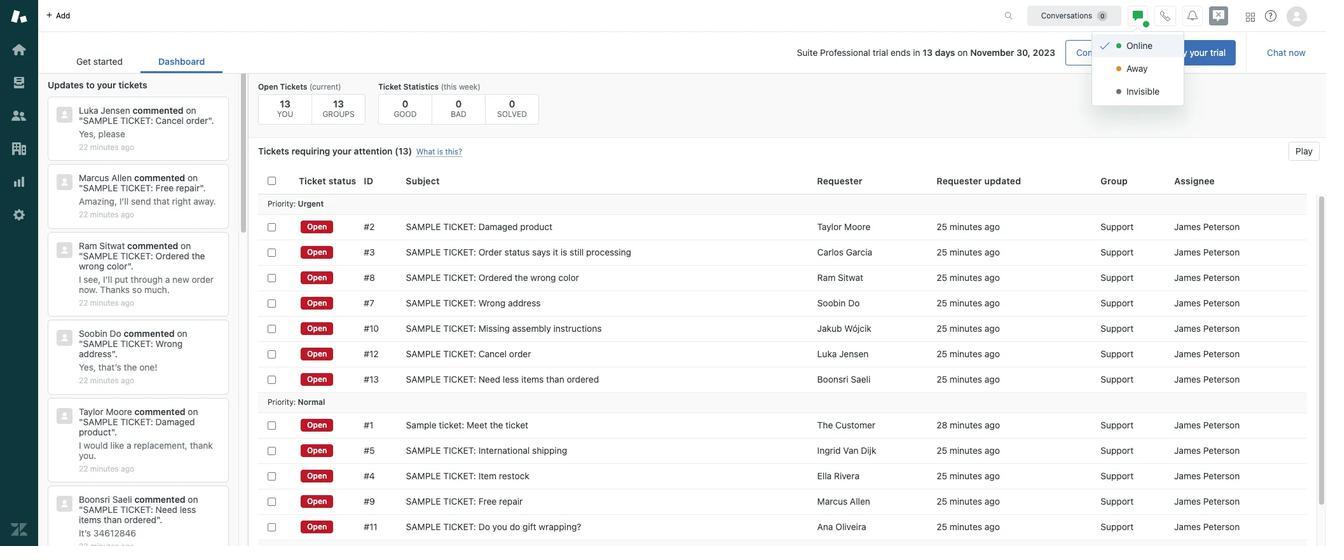 Task type: vqa. For each thing, say whether or not it's contained in the screenshot.
the leftmost Field
no



Task type: describe. For each thing, give the bounding box(es) containing it.
suite professional trial ends in 13 days on november 30, 2023
[[797, 47, 1056, 58]]

started
[[93, 56, 123, 67]]

rivera
[[834, 471, 860, 481]]

cancel for sample ticket: cancel order ".
[[156, 115, 184, 126]]

sample down sample
[[406, 445, 441, 456]]

25 for ingrid van dijk
[[937, 445, 947, 456]]

get started tab
[[58, 50, 140, 73]]

22 inside i would like a replacement, thank you. 22 minutes ago
[[79, 464, 88, 473]]

sample ticket: meet the ticket
[[406, 420, 528, 430]]

jakub
[[817, 323, 842, 334]]

admin image
[[11, 207, 27, 223]]

sample inside "link"
[[406, 323, 441, 334]]

taylor moore
[[817, 221, 871, 232]]

marcus for marcus allen commented
[[79, 173, 109, 183]]

ella
[[817, 471, 832, 481]]

(
[[395, 146, 399, 156]]

says
[[532, 247, 551, 258]]

support for soobin do
[[1101, 298, 1134, 308]]

james for marcus allen
[[1174, 496, 1201, 507]]

sample right the #12
[[406, 348, 441, 359]]

statistics
[[403, 82, 439, 92]]

sample down sample ticket: item restock link
[[406, 496, 441, 507]]

minutes for sample ticket: ordered the wrong color
[[950, 272, 982, 283]]

Select All Tickets checkbox
[[268, 177, 276, 185]]

sample up sample
[[406, 374, 441, 385]]

ticket statistics (this week)
[[378, 82, 481, 92]]

sample inside sample ticket: ordered the wrong color
[[83, 250, 118, 261]]

on " for luka jensen
[[79, 105, 196, 126]]

support for jakub wójcik
[[1101, 323, 1134, 334]]

#13
[[364, 374, 379, 385]]

carlos
[[817, 247, 844, 258]]

invisible
[[1127, 86, 1160, 97]]

ana
[[817, 521, 833, 532]]

25 minutes ago for carlos garcia
[[937, 247, 1000, 258]]

carlos garcia
[[817, 247, 872, 258]]

oliveira
[[836, 521, 866, 532]]

ram sitwat commented
[[79, 240, 178, 251]]

minutes inside yes, that's the one! 22 minutes ago
[[90, 376, 119, 385]]

you
[[277, 109, 293, 119]]

the right meet
[[490, 420, 503, 430]]

sample ticket: do you do gift wrapping?
[[406, 521, 581, 532]]

ticket: inside sample ticket: ordered the wrong color
[[120, 250, 153, 261]]

0 vertical spatial need
[[479, 374, 500, 385]]

1 horizontal spatial sample ticket: ordered the wrong color
[[406, 272, 579, 283]]

james for jakub wójcik
[[1174, 323, 1201, 334]]

tickets
[[118, 79, 147, 90]]

zendesk products image
[[1246, 12, 1255, 21]]

25 minutes ago for ingrid van dijk
[[937, 445, 1000, 456]]

1 horizontal spatial wrong
[[531, 272, 556, 283]]

color inside sample ticket: ordered the wrong color
[[107, 261, 127, 271]]

open for #2
[[307, 222, 327, 231]]

minutes for sample ticket: meet the ticket
[[950, 420, 983, 430]]

zendesk support image
[[11, 8, 27, 25]]

1 horizontal spatial ordered
[[567, 374, 599, 385]]

van
[[843, 445, 859, 456]]

on " for ram sitwat
[[79, 240, 191, 261]]

meet
[[467, 420, 488, 430]]

open for #12
[[307, 349, 327, 359]]

a inside i see, i'll put through a new order now. thanks so much. 22 minutes ago
[[165, 274, 170, 285]]

suite
[[797, 47, 818, 58]]

1 vertical spatial sample ticket: wrong address
[[79, 338, 183, 359]]

dijk
[[861, 445, 876, 456]]

now
[[1289, 47, 1306, 58]]

ago for sample ticket: item restock
[[985, 471, 1000, 481]]

product inside sample ticket: damaged product
[[79, 426, 111, 437]]

boonsri for boonsri saeli
[[817, 374, 849, 385]]

james peterson for soobin do
[[1174, 298, 1240, 308]]

sample inside sample ticket: wrong address
[[83, 338, 118, 349]]

yes, please 22 minutes ago
[[79, 128, 134, 152]]

the customer
[[817, 420, 876, 430]]

minutes inside i would like a replacement, thank you. 22 minutes ago
[[90, 464, 119, 473]]

ticket: inside 'sample ticket: damaged product' link
[[443, 221, 476, 232]]

". for boonsri saeli commented
[[156, 514, 162, 525]]

updates
[[48, 79, 84, 90]]

ago for sample ticket: free repair
[[985, 496, 1000, 507]]

support for ella rivera
[[1101, 471, 1134, 481]]

priority for priority : normal
[[268, 398, 294, 407]]

yes, for yes, please
[[79, 128, 96, 139]]

minutes for sample ticket: missing assembly instructions
[[950, 323, 982, 334]]

sample right #7
[[406, 298, 441, 308]]

would
[[84, 440, 108, 451]]

garcia
[[846, 247, 872, 258]]

allen for marcus allen
[[850, 496, 870, 507]]

support for the customer
[[1101, 420, 1134, 430]]

" for soobin do commented
[[79, 338, 83, 349]]

james for ram sitwat
[[1174, 272, 1201, 283]]

13 inside '13 groups'
[[333, 98, 344, 109]]

solved
[[497, 109, 527, 119]]

missing
[[479, 323, 510, 334]]

25 minutes ago for ana oliveira
[[937, 521, 1000, 532]]

1 vertical spatial tickets
[[258, 146, 289, 156]]

ticket: inside sample ticket: international shipping link
[[443, 445, 476, 456]]

damaged inside sample ticket: damaged product
[[156, 416, 195, 427]]

soobin do
[[817, 298, 860, 308]]

priority for priority : urgent
[[268, 199, 294, 209]]

saeli for boonsri saeli
[[851, 374, 871, 385]]

peterson for taylor moore
[[1204, 221, 1240, 232]]

online
[[1127, 40, 1153, 51]]

james peterson for ram sitwat
[[1174, 272, 1240, 283]]

sample ticket: order status says it is still processing
[[406, 247, 631, 258]]

jensen for luka jensen commented
[[101, 105, 130, 116]]

items inside the sample ticket: need less items than ordered
[[79, 514, 101, 525]]

: for urgent
[[294, 199, 296, 209]]

sample ticket: cancel order ".
[[83, 115, 214, 126]]

get help image
[[1265, 10, 1277, 22]]

ticket: inside sample ticket: wrong address link
[[443, 298, 476, 308]]

ago for sample ticket: cancel order
[[985, 348, 1000, 359]]

0 solved
[[497, 98, 527, 119]]

0 good
[[394, 98, 417, 119]]

" for taylor moore commented
[[79, 416, 83, 427]]

thank
[[190, 440, 213, 451]]

marcus allen commented
[[79, 173, 185, 183]]

subject
[[406, 175, 440, 186]]

james for ingrid van dijk
[[1174, 445, 1201, 456]]

wrapping?
[[539, 521, 581, 532]]

put
[[115, 274, 128, 285]]

on inside section
[[958, 47, 968, 58]]

25 for soobin do
[[937, 298, 947, 308]]

0 vertical spatial address
[[508, 298, 541, 308]]

ends
[[891, 47, 911, 58]]

0 vertical spatial sample ticket: damaged product
[[406, 221, 553, 232]]

professional
[[820, 47, 871, 58]]

minutes inside i see, i'll put through a new order now. thanks so much. 22 minutes ago
[[90, 298, 119, 308]]

marcus allen
[[817, 496, 870, 507]]

urgent
[[298, 199, 324, 209]]

plans
[[1116, 47, 1138, 58]]

25 for marcus allen
[[937, 496, 947, 507]]

open for #4
[[307, 471, 327, 481]]

so
[[132, 284, 142, 295]]

13 left what
[[399, 146, 409, 156]]

item
[[479, 471, 497, 481]]

james peterson for marcus allen
[[1174, 496, 1240, 507]]

section containing suite professional trial ends in
[[233, 40, 1236, 65]]

13 groups
[[323, 98, 355, 119]]

ago inside amazing, i'll send that right away. 22 minutes ago
[[121, 210, 134, 220]]

soobin for soobin do commented
[[79, 328, 107, 339]]

james for ana oliveira
[[1174, 521, 1201, 532]]

james peterson for taylor moore
[[1174, 221, 1240, 232]]

a inside i would like a replacement, thank you. 22 minutes ago
[[127, 440, 131, 451]]

new
[[172, 274, 189, 285]]

order
[[479, 247, 502, 258]]

sample up please
[[83, 115, 118, 126]]

ingrid
[[817, 445, 841, 456]]

25 minutes ago for ella rivera
[[937, 471, 1000, 481]]

address inside sample ticket: wrong address
[[79, 349, 112, 359]]

sample ticket: international shipping link
[[406, 445, 567, 457]]

34612846
[[93, 528, 136, 539]]

ticket status
[[299, 175, 356, 186]]

id
[[364, 175, 373, 186]]

compare plans
[[1077, 47, 1138, 58]]

25 for taylor moore
[[937, 221, 947, 232]]

one!
[[139, 362, 157, 373]]

1 vertical spatial wrong
[[156, 338, 183, 349]]

#2
[[364, 221, 375, 232]]

sample ticket: missing assembly instructions link
[[406, 323, 602, 334]]

25 for ram sitwat
[[937, 272, 947, 283]]

tickets requiring your attention ( 13 ) what is this?
[[258, 146, 462, 156]]

sample inside the sample ticket: need less items than ordered
[[83, 504, 118, 515]]

requiring
[[292, 146, 330, 156]]

james for carlos garcia
[[1174, 247, 1201, 258]]

james for soobin do
[[1174, 298, 1201, 308]]

sample ticket: item restock
[[406, 471, 530, 481]]

ordered inside sample ticket: ordered the wrong color
[[156, 250, 189, 261]]

sample inside sample ticket: damaged product
[[83, 416, 118, 427]]

" for luka jensen commented
[[79, 115, 83, 126]]

30,
[[1017, 47, 1031, 58]]

25 minutes ago for marcus allen
[[937, 496, 1000, 507]]

allen for marcus allen commented
[[111, 173, 132, 183]]

ticket: inside sample ticket: do you do gift wrapping? link
[[443, 521, 476, 532]]

marcus for marcus allen
[[817, 496, 848, 507]]

sample down subject
[[406, 221, 441, 232]]

november
[[970, 47, 1015, 58]]

repair for sample ticket: free repair
[[499, 496, 523, 507]]

on for sample ticket: cancel order
[[186, 105, 196, 116]]

1 horizontal spatial items
[[521, 374, 544, 385]]

sample ticket: need less items than ordered link
[[406, 374, 599, 385]]

" for ram sitwat commented
[[79, 250, 83, 261]]

1 horizontal spatial status
[[505, 247, 530, 258]]

this?
[[445, 147, 462, 156]]

open for #8
[[307, 273, 327, 282]]

ticket: inside sample ticket: cancel order link
[[443, 348, 476, 359]]

requester for requester
[[817, 175, 863, 186]]

repair for sample ticket: free repair ".
[[176, 183, 200, 194]]

on for sample ticket: need less items than ordered
[[188, 494, 198, 505]]

ago inside i would like a replacement, thank you. 22 minutes ago
[[121, 464, 134, 473]]

sample right the #3
[[406, 247, 441, 258]]

". for soobin do commented
[[112, 349, 117, 359]]

ana oliveira
[[817, 521, 866, 532]]

sample ticket: missing assembly instructions
[[406, 323, 602, 334]]

buy your trial
[[1172, 47, 1226, 58]]

open for #7
[[307, 298, 327, 308]]

ticket
[[506, 420, 528, 430]]

i for i would like a replacement, thank you.
[[79, 440, 81, 451]]

minutes inside yes, please 22 minutes ago
[[90, 142, 119, 152]]

free for sample ticket: free repair ".
[[156, 183, 174, 194]]

0 for 0 good
[[402, 98, 408, 109]]

)
[[409, 146, 412, 156]]

i'll inside i see, i'll put through a new order now. thanks so much. 22 minutes ago
[[103, 274, 112, 285]]

0 horizontal spatial sample ticket: damaged product
[[79, 416, 195, 437]]

ago inside i see, i'll put through a new order now. thanks so much. 22 minutes ago
[[121, 298, 134, 308]]

james peterson for luka jensen
[[1174, 348, 1240, 359]]

support for boonsri saeli
[[1101, 374, 1134, 385]]

sample ticket: free repair
[[406, 496, 523, 507]]

peterson for carlos garcia
[[1204, 247, 1240, 258]]

ago for sample ticket: order status says it is still processing
[[985, 247, 1000, 258]]

priority : normal
[[268, 398, 325, 407]]

ticket: inside "sample ticket: ordered the wrong color" link
[[443, 272, 476, 283]]

need inside the sample ticket: need less items than ordered
[[156, 504, 177, 515]]

sample ticket: cancel order
[[406, 348, 531, 359]]

ticket: inside the sample ticket: need less items than ordered
[[120, 504, 153, 515]]

minutes for sample ticket: damaged product
[[950, 221, 982, 232]]

peterson for jakub wójcik
[[1204, 323, 1240, 334]]

peterson for boonsri saeli
[[1204, 374, 1240, 385]]

gift
[[523, 521, 536, 532]]

i'll inside amazing, i'll send that right away. 22 minutes ago
[[119, 196, 129, 207]]

0 horizontal spatial sample ticket: need less items than ordered
[[79, 504, 196, 525]]

luka jensen commented
[[79, 105, 184, 116]]

wrong inside sample ticket: ordered the wrong color
[[79, 261, 104, 271]]

minutes for sample ticket: need less items than ordered
[[950, 374, 982, 385]]

ingrid van dijk
[[817, 445, 876, 456]]

commented for luka jensen commented
[[133, 105, 184, 116]]

shipping
[[532, 445, 567, 456]]

tab list containing get started
[[58, 50, 223, 73]]



Task type: locate. For each thing, give the bounding box(es) containing it.
on " for boonsri saeli
[[79, 494, 198, 515]]

address up assembly
[[508, 298, 541, 308]]

wójcik
[[845, 323, 872, 334]]

ago inside yes, that's the one! 22 minutes ago
[[121, 376, 134, 385]]

assembly
[[512, 323, 551, 334]]

0 horizontal spatial saeli
[[112, 494, 132, 505]]

group
[[1101, 175, 1128, 186]]

the inside sample ticket: ordered the wrong color
[[192, 250, 205, 261]]

25 minutes ago for ram sitwat
[[937, 272, 1000, 283]]

tickets up 13 you
[[280, 82, 307, 92]]

10 25 from the top
[[937, 496, 947, 507]]

3 25 from the top
[[937, 272, 947, 283]]

on up the thank
[[188, 406, 198, 417]]

ticket: inside sample ticket: damaged product
[[120, 416, 153, 427]]

tickets up select all tickets option
[[258, 146, 289, 156]]

3 25 minutes ago from the top
[[937, 272, 1000, 283]]

1 vertical spatial do
[[110, 328, 121, 339]]

get started
[[76, 56, 123, 67]]

0 horizontal spatial color
[[107, 261, 127, 271]]

3 0 from the left
[[509, 98, 515, 109]]

22 down you.
[[79, 464, 88, 473]]

taylor up would
[[79, 406, 103, 417]]

1 support from the top
[[1101, 221, 1134, 232]]

jensen inside grid
[[839, 348, 869, 359]]

tab list
[[58, 50, 223, 73]]

1 horizontal spatial i'll
[[119, 196, 129, 207]]

0 vertical spatial soobin
[[817, 298, 846, 308]]

james peterson for carlos garcia
[[1174, 247, 1240, 258]]

ticket: up send
[[120, 183, 153, 194]]

25 for carlos garcia
[[937, 247, 947, 258]]

ticket: inside sample ticket: missing assembly instructions "link"
[[443, 323, 476, 334]]

do for soobin do
[[848, 298, 860, 308]]

ago for sample ticket: need less items than ordered
[[985, 374, 1000, 385]]

0 vertical spatial repair
[[176, 183, 200, 194]]

2 0 from the left
[[456, 98, 462, 109]]

0 inside 0 solved
[[509, 98, 515, 109]]

3 james from the top
[[1174, 272, 1201, 283]]

views image
[[11, 74, 27, 91]]

ticket
[[378, 82, 401, 92], [299, 175, 326, 186]]

0 vertical spatial order
[[186, 115, 208, 126]]

2 on " from the top
[[79, 173, 198, 194]]

grid
[[249, 169, 1326, 546]]

ticket: down sample ticket: meet the ticket link at the left
[[443, 445, 476, 456]]

sample up sample ticket: free repair
[[406, 471, 441, 481]]

1 james from the top
[[1174, 221, 1201, 232]]

damaged up order
[[479, 221, 518, 232]]

requester left updated
[[937, 175, 982, 186]]

cancel
[[156, 115, 184, 126], [479, 348, 507, 359]]

6 james from the top
[[1174, 348, 1201, 359]]

ordered down the 'boonsri saeli commented'
[[124, 514, 156, 525]]

5 25 from the top
[[937, 323, 947, 334]]

sample ticket: ordered the wrong color down order
[[406, 272, 579, 283]]

zendesk chat image
[[1209, 6, 1228, 25]]

2 trial from the left
[[1211, 47, 1226, 58]]

need down sample ticket: cancel order link
[[479, 374, 500, 385]]

1 vertical spatial luka
[[817, 348, 837, 359]]

ticket: inside sample ticket: wrong address
[[120, 338, 153, 349]]

moore for taylor moore commented
[[106, 406, 132, 417]]

11 peterson from the top
[[1204, 496, 1240, 507]]

0 horizontal spatial ticket
[[299, 175, 326, 186]]

11 james peterson from the top
[[1174, 496, 1240, 507]]

: left urgent
[[294, 199, 296, 209]]

2 i from the top
[[79, 440, 81, 451]]

ticket: inside sample ticket: item restock link
[[443, 471, 476, 481]]

zendesk image
[[11, 521, 27, 538]]

0 vertical spatial marcus
[[79, 173, 109, 183]]

support for ingrid van dijk
[[1101, 445, 1134, 456]]

now.
[[79, 284, 98, 295]]

4 james peterson from the top
[[1174, 298, 1240, 308]]

10 peterson from the top
[[1204, 471, 1240, 481]]

0 horizontal spatial i'll
[[103, 274, 112, 285]]

22 inside yes, that's the one! 22 minutes ago
[[79, 376, 88, 385]]

ticket up 0 good on the top left of page
[[378, 82, 401, 92]]

it's 34612846
[[79, 528, 136, 539]]

22 inside amazing, i'll send that right away. 22 minutes ago
[[79, 210, 88, 220]]

2 requester from the left
[[937, 175, 982, 186]]

1 25 from the top
[[937, 221, 947, 232]]

2 priority from the top
[[268, 398, 294, 407]]

wrong up see,
[[79, 261, 104, 271]]

wrong down says
[[531, 272, 556, 283]]

good
[[394, 109, 417, 119]]

i inside i would like a replacement, thank you. 22 minutes ago
[[79, 440, 81, 451]]

do
[[510, 521, 520, 532]]

7 25 minutes ago from the top
[[937, 374, 1000, 385]]

25 for jakub wójcik
[[937, 323, 947, 334]]

13 inside section
[[923, 47, 933, 58]]

0 horizontal spatial cancel
[[156, 115, 184, 126]]

sample up that's
[[83, 338, 118, 349]]

ram down carlos on the right top
[[817, 272, 836, 283]]

2 yes, from the top
[[79, 362, 96, 373]]

1 vertical spatial address
[[79, 349, 112, 359]]

0 horizontal spatial status
[[329, 175, 356, 186]]

12 support from the top
[[1101, 521, 1134, 532]]

4 support from the top
[[1101, 298, 1134, 308]]

1 vertical spatial ram
[[817, 272, 836, 283]]

allen up oliveira
[[850, 496, 870, 507]]

order
[[186, 115, 208, 126], [192, 274, 214, 285], [509, 348, 531, 359]]

groups
[[323, 109, 355, 119]]

7 james peterson from the top
[[1174, 374, 1240, 385]]

ticket: up one!
[[120, 338, 153, 349]]

1 trial from the left
[[873, 47, 888, 58]]

your right to
[[97, 79, 116, 90]]

sample right #8 on the left
[[406, 272, 441, 283]]

order for sample ticket: cancel order ".
[[186, 115, 208, 126]]

9 25 minutes ago from the top
[[937, 471, 1000, 481]]

taylor up carlos on the right top
[[817, 221, 842, 232]]

1 vertical spatial items
[[79, 514, 101, 525]]

0 horizontal spatial wrong
[[79, 261, 104, 271]]

0 horizontal spatial sitwat
[[99, 240, 125, 251]]

0 for 0 solved
[[509, 98, 515, 109]]

1 horizontal spatial ram
[[817, 272, 836, 283]]

1 horizontal spatial is
[[561, 247, 567, 258]]

9 25 from the top
[[937, 471, 947, 481]]

2 horizontal spatial 0
[[509, 98, 515, 109]]

ago
[[121, 142, 134, 152], [121, 210, 134, 220], [985, 221, 1000, 232], [985, 247, 1000, 258], [985, 272, 1000, 283], [985, 298, 1000, 308], [121, 298, 134, 308], [985, 323, 1000, 334], [985, 348, 1000, 359], [985, 374, 1000, 385], [121, 376, 134, 385], [985, 420, 1000, 430], [985, 445, 1000, 456], [121, 464, 134, 473], [985, 471, 1000, 481], [985, 496, 1000, 507], [985, 521, 1000, 532]]

1 james peterson from the top
[[1174, 221, 1240, 232]]

7 peterson from the top
[[1204, 374, 1240, 385]]

0 horizontal spatial repair
[[176, 183, 200, 194]]

5 on " from the top
[[79, 406, 198, 427]]

5 support from the top
[[1101, 323, 1134, 334]]

add button
[[38, 0, 78, 31]]

4 22 from the top
[[79, 376, 88, 385]]

2023
[[1033, 47, 1056, 58]]

0 vertical spatial status
[[329, 175, 356, 186]]

#11
[[364, 521, 378, 532]]

0 horizontal spatial ram
[[79, 240, 97, 251]]

6 james peterson from the top
[[1174, 348, 1240, 359]]

do inside sample ticket: do you do gift wrapping? link
[[479, 521, 490, 532]]

0 vertical spatial wrong
[[479, 298, 506, 308]]

1 horizontal spatial sitwat
[[838, 272, 864, 283]]

ago for sample ticket: do you do gift wrapping?
[[985, 521, 1000, 532]]

soobin
[[817, 298, 846, 308], [79, 328, 107, 339]]

1 vertical spatial sample ticket: need less items than ordered
[[79, 504, 196, 525]]

yes, left please
[[79, 128, 96, 139]]

9 peterson from the top
[[1204, 445, 1240, 456]]

address up that's
[[79, 349, 112, 359]]

yes, inside yes, please 22 minutes ago
[[79, 128, 96, 139]]

support for luka jensen
[[1101, 348, 1134, 359]]

9 support from the top
[[1101, 445, 1134, 456]]

8 james from the top
[[1174, 420, 1201, 430]]

13 you
[[277, 98, 293, 119]]

moore up like
[[106, 406, 132, 417]]

8 25 from the top
[[937, 445, 947, 456]]

add
[[56, 10, 70, 20]]

on " for taylor moore
[[79, 406, 198, 427]]

amazing, i'll send that right away. 22 minutes ago
[[79, 196, 216, 220]]

commented up through
[[127, 240, 178, 251]]

on " up through
[[79, 240, 191, 261]]

damaged up replacement,
[[156, 416, 195, 427]]

james for luka jensen
[[1174, 348, 1201, 359]]

1 vertical spatial sample ticket: damaged product
[[79, 416, 195, 437]]

away.
[[193, 196, 216, 207]]

0 horizontal spatial damaged
[[156, 416, 195, 427]]

sample ticket: cancel order link
[[406, 348, 531, 360]]

ago for sample ticket: wrong address
[[985, 298, 1000, 308]]

on up new
[[181, 240, 191, 251]]

5 25 minutes ago from the top
[[937, 323, 1000, 334]]

on right days
[[958, 47, 968, 58]]

ella rivera
[[817, 471, 860, 481]]

0 down statistics at the left of the page
[[402, 98, 408, 109]]

1 horizontal spatial a
[[165, 274, 170, 285]]

tickets
[[280, 82, 307, 92], [258, 146, 289, 156]]

sample up amazing,
[[83, 183, 118, 194]]

2 horizontal spatial do
[[848, 298, 860, 308]]

4 james from the top
[[1174, 298, 1201, 308]]

sitwat up the put
[[99, 240, 125, 251]]

i would like a replacement, thank you. 22 minutes ago
[[79, 440, 213, 473]]

in
[[913, 47, 920, 58]]

22 inside yes, please 22 minutes ago
[[79, 142, 88, 152]]

james for the customer
[[1174, 420, 1201, 430]]

a
[[165, 274, 170, 285], [127, 440, 131, 451]]

3 james peterson from the top
[[1174, 272, 1240, 283]]

ram for ram sitwat commented
[[79, 240, 97, 251]]

order inside i see, i'll put through a new order now. thanks so much. 22 minutes ago
[[192, 274, 214, 285]]

#5
[[364, 445, 375, 456]]

1 requester from the left
[[817, 175, 863, 186]]

1 peterson from the top
[[1204, 221, 1240, 232]]

on
[[958, 47, 968, 58], [186, 105, 196, 116], [188, 173, 198, 183], [181, 240, 191, 251], [177, 328, 187, 339], [188, 406, 198, 417], [188, 494, 198, 505]]

0 vertical spatial free
[[156, 183, 174, 194]]

yes, inside yes, that's the one! 22 minutes ago
[[79, 362, 96, 373]]

12 peterson from the top
[[1204, 521, 1240, 532]]

3 22 from the top
[[79, 298, 88, 308]]

1 vertical spatial less
[[180, 504, 196, 515]]

10 support from the top
[[1101, 471, 1134, 481]]

1 horizontal spatial color
[[558, 272, 579, 283]]

ticket: down "sample ticket: ordered the wrong color" link
[[443, 298, 476, 308]]

11 25 from the top
[[937, 521, 947, 532]]

25 minutes ago for jakub wójcik
[[937, 323, 1000, 334]]

9 james from the top
[[1174, 445, 1201, 456]]

1 horizontal spatial wrong
[[479, 298, 506, 308]]

ordered
[[567, 374, 599, 385], [124, 514, 156, 525]]

ordered inside the sample ticket: need less items than ordered
[[124, 514, 156, 525]]

wrong down "sample ticket: ordered the wrong color" link
[[479, 298, 506, 308]]

on " down tickets
[[79, 105, 196, 126]]

commented for ram sitwat commented
[[127, 240, 178, 251]]

organizations image
[[11, 141, 27, 157]]

sample ticket: wrong address
[[406, 298, 541, 308], [79, 338, 183, 359]]

22 up taylor moore commented
[[79, 376, 88, 385]]

your inside button
[[1190, 47, 1208, 58]]

2 25 minutes ago from the top
[[937, 247, 1000, 258]]

a left new
[[165, 274, 170, 285]]

support for ana oliveira
[[1101, 521, 1134, 532]]

ordered down order
[[479, 272, 512, 283]]

that
[[153, 196, 170, 207]]

1 horizontal spatial marcus
[[817, 496, 848, 507]]

ticket: left order
[[443, 247, 476, 258]]

ordered inside "sample ticket: ordered the wrong color" link
[[479, 272, 512, 283]]

sample
[[83, 115, 118, 126], [83, 183, 118, 194], [406, 221, 441, 232], [406, 247, 441, 258], [83, 250, 118, 261], [406, 272, 441, 283], [406, 298, 441, 308], [406, 323, 441, 334], [83, 338, 118, 349], [406, 348, 441, 359], [406, 374, 441, 385], [83, 416, 118, 427], [406, 445, 441, 456], [406, 471, 441, 481], [406, 496, 441, 507], [83, 504, 118, 515], [406, 521, 441, 532]]

open tickets (current)
[[258, 82, 341, 92]]

7 25 from the top
[[937, 374, 947, 385]]

sample ticket: ordered the wrong color up through
[[79, 250, 205, 271]]

1 horizontal spatial sample ticket: wrong address
[[406, 298, 541, 308]]

11 support from the top
[[1101, 496, 1134, 507]]

5 peterson from the top
[[1204, 323, 1240, 334]]

3 on " from the top
[[79, 240, 191, 261]]

ticket up urgent
[[299, 175, 326, 186]]

product up would
[[79, 426, 111, 437]]

ticket: inside sample ticket: free repair link
[[443, 496, 476, 507]]

assignee
[[1175, 175, 1215, 186]]

support for carlos garcia
[[1101, 247, 1134, 258]]

10 james from the top
[[1174, 471, 1201, 481]]

0 vertical spatial taylor
[[817, 221, 842, 232]]

1 horizontal spatial cancel
[[479, 348, 507, 359]]

james
[[1174, 221, 1201, 232], [1174, 247, 1201, 258], [1174, 272, 1201, 283], [1174, 298, 1201, 308], [1174, 323, 1201, 334], [1174, 348, 1201, 359], [1174, 374, 1201, 385], [1174, 420, 1201, 430], [1174, 445, 1201, 456], [1174, 471, 1201, 481], [1174, 496, 1201, 507], [1174, 521, 1201, 532]]

the down sample ticket: order status says it is still processing link
[[515, 272, 528, 283]]

peterson for ella rivera
[[1204, 471, 1240, 481]]

#4
[[364, 471, 375, 481]]

1 vertical spatial i
[[79, 440, 81, 451]]

peterson for soobin do
[[1204, 298, 1240, 308]]

luka jensen
[[817, 348, 869, 359]]

12 james peterson from the top
[[1174, 521, 1240, 532]]

peterson
[[1204, 221, 1240, 232], [1204, 247, 1240, 258], [1204, 272, 1240, 283], [1204, 298, 1240, 308], [1204, 323, 1240, 334], [1204, 348, 1240, 359], [1204, 374, 1240, 385], [1204, 420, 1240, 430], [1204, 445, 1240, 456], [1204, 471, 1240, 481], [1204, 496, 1240, 507], [1204, 521, 1240, 532]]

0 vertical spatial than
[[546, 374, 564, 385]]

open for #10
[[307, 324, 327, 333]]

13 down (current)
[[333, 98, 344, 109]]

buy
[[1172, 47, 1188, 58]]

chat
[[1267, 47, 1287, 58]]

0 vertical spatial sample ticket: need less items than ordered
[[406, 374, 599, 385]]

james for boonsri saeli
[[1174, 374, 1201, 385]]

1 i from the top
[[79, 274, 81, 285]]

#10
[[364, 323, 379, 334]]

minutes for sample ticket: international shipping
[[950, 445, 982, 456]]

minutes for sample ticket: free repair
[[950, 496, 982, 507]]

peterson for ram sitwat
[[1204, 272, 1240, 283]]

1 vertical spatial soobin
[[79, 328, 107, 339]]

on down new
[[177, 328, 187, 339]]

0 vertical spatial boonsri
[[817, 374, 849, 385]]

3 peterson from the top
[[1204, 272, 1240, 283]]

minutes for sample ticket: cancel order
[[950, 348, 982, 359]]

2 " from the top
[[79, 183, 83, 194]]

0 vertical spatial tickets
[[280, 82, 307, 92]]

repair down restock
[[499, 496, 523, 507]]

do up wójcik
[[848, 298, 860, 308]]

priority down select all tickets option
[[268, 199, 294, 209]]

None checkbox
[[268, 299, 276, 307], [268, 350, 276, 358], [268, 375, 276, 384], [268, 447, 276, 455], [268, 523, 276, 531], [268, 299, 276, 307], [268, 350, 276, 358], [268, 375, 276, 384], [268, 447, 276, 455], [268, 523, 276, 531]]

your right requiring
[[332, 146, 352, 156]]

ticket: up through
[[120, 250, 153, 261]]

peterson for ingrid van dijk
[[1204, 445, 1240, 456]]

conversations button
[[1028, 5, 1122, 26]]

cancel down dashboard
[[156, 115, 184, 126]]

support
[[1101, 221, 1134, 232], [1101, 247, 1134, 258], [1101, 272, 1134, 283], [1101, 298, 1134, 308], [1101, 323, 1134, 334], [1101, 348, 1134, 359], [1101, 374, 1134, 385], [1101, 420, 1134, 430], [1101, 445, 1134, 456], [1101, 471, 1134, 481], [1101, 496, 1134, 507], [1101, 521, 1134, 532]]

sitwat
[[99, 240, 125, 251], [838, 272, 864, 283]]

main element
[[0, 0, 38, 546]]

5 james peterson from the top
[[1174, 323, 1240, 334]]

2 25 from the top
[[937, 247, 947, 258]]

saeli for boonsri saeli commented
[[112, 494, 132, 505]]

3 " from the top
[[79, 250, 83, 261]]

6 " from the top
[[79, 504, 83, 515]]

saeli down luka jensen
[[851, 374, 871, 385]]

1 vertical spatial order
[[192, 274, 214, 285]]

open for #11
[[307, 522, 327, 532]]

8 support from the top
[[1101, 420, 1134, 430]]

5 " from the top
[[79, 416, 83, 427]]

menu
[[1092, 31, 1185, 106]]

1 horizontal spatial damaged
[[479, 221, 518, 232]]

requester up taylor moore
[[817, 175, 863, 186]]

please
[[98, 128, 125, 139]]

2 vertical spatial do
[[479, 521, 490, 532]]

commented for taylor moore commented
[[134, 406, 185, 417]]

0 horizontal spatial luka
[[79, 105, 98, 116]]

0 vertical spatial sample ticket: ordered the wrong color
[[79, 250, 205, 271]]

sample ticket: damaged product up order
[[406, 221, 553, 232]]

commented down tickets
[[133, 105, 184, 116]]

free
[[156, 183, 174, 194], [479, 496, 497, 507]]

than up 34612846
[[104, 514, 122, 525]]

2 22 from the top
[[79, 210, 88, 220]]

ago for sample ticket: ordered the wrong color
[[985, 272, 1000, 283]]

8 25 minutes ago from the top
[[937, 445, 1000, 456]]

25 for ella rivera
[[937, 471, 947, 481]]

11 james from the top
[[1174, 496, 1201, 507]]

None checkbox
[[268, 223, 276, 231], [268, 248, 276, 257], [268, 274, 276, 282], [268, 325, 276, 333], [268, 421, 276, 430], [268, 472, 276, 480], [268, 498, 276, 506], [268, 223, 276, 231], [268, 248, 276, 257], [268, 274, 276, 282], [268, 325, 276, 333], [268, 421, 276, 430], [268, 472, 276, 480], [268, 498, 276, 506]]

ram sitwat
[[817, 272, 864, 283]]

0
[[402, 98, 408, 109], [456, 98, 462, 109], [509, 98, 515, 109]]

james for ella rivera
[[1174, 471, 1201, 481]]

4 on " from the top
[[79, 328, 187, 349]]

0 vertical spatial i'll
[[119, 196, 129, 207]]

#9
[[364, 496, 375, 507]]

peterson for the customer
[[1204, 420, 1240, 430]]

ticket: up please
[[120, 115, 153, 126]]

trial for professional
[[873, 47, 888, 58]]

sample up sample ticket: cancel order
[[406, 323, 441, 334]]

items up 'ticket'
[[521, 374, 544, 385]]

section
[[233, 40, 1236, 65]]

1 0 from the left
[[402, 98, 408, 109]]

0 vertical spatial priority
[[268, 199, 294, 209]]

0 horizontal spatial allen
[[111, 173, 132, 183]]

1 25 minutes ago from the top
[[937, 221, 1000, 232]]

8 james peterson from the top
[[1174, 420, 1240, 430]]

ticket: up 34612846
[[120, 504, 153, 515]]

ordered down instructions
[[567, 374, 599, 385]]

ticket: inside sample ticket: need less items than ordered link
[[443, 374, 476, 385]]

priority left normal
[[268, 398, 294, 407]]

order down assembly
[[509, 348, 531, 359]]

peterson for ana oliveira
[[1204, 521, 1240, 532]]

10 25 minutes ago from the top
[[937, 496, 1000, 507]]

0 horizontal spatial than
[[104, 514, 122, 525]]

5 james from the top
[[1174, 323, 1201, 334]]

6 25 minutes ago from the top
[[937, 348, 1000, 359]]

0 horizontal spatial address
[[79, 349, 112, 359]]

1 horizontal spatial your
[[332, 146, 352, 156]]

cancel for sample ticket: cancel order
[[479, 348, 507, 359]]

0 horizontal spatial less
[[180, 504, 196, 515]]

play button
[[1289, 142, 1320, 161]]

customers image
[[11, 107, 27, 124]]

sample ticket: international shipping
[[406, 445, 567, 456]]

1 vertical spatial cancel
[[479, 348, 507, 359]]

your for updates to your tickets
[[97, 79, 116, 90]]

2 peterson from the top
[[1204, 247, 1240, 258]]

support for taylor moore
[[1101, 221, 1134, 232]]

the inside yes, that's the one! 22 minutes ago
[[124, 362, 137, 373]]

ticket: down sample ticket: item restock link
[[443, 496, 476, 507]]

0 vertical spatial luka
[[79, 105, 98, 116]]

button displays agent's chat status as online. image
[[1133, 10, 1143, 21]]

much.
[[144, 284, 170, 295]]

1 priority from the top
[[268, 199, 294, 209]]

i see, i'll put through a new order now. thanks so much. 22 minutes ago
[[79, 274, 214, 308]]

0 vertical spatial ordered
[[567, 374, 599, 385]]

notifications image
[[1188, 10, 1198, 21]]

0 inside 0 good
[[402, 98, 408, 109]]

6 support from the top
[[1101, 348, 1134, 359]]

6 peterson from the top
[[1204, 348, 1240, 359]]

buy your trial button
[[1162, 40, 1236, 65]]

boonsri
[[817, 374, 849, 385], [79, 494, 110, 505]]

0 vertical spatial saeli
[[851, 374, 871, 385]]

22 inside i see, i'll put through a new order now. thanks so much. 22 minutes ago
[[79, 298, 88, 308]]

instructions
[[554, 323, 602, 334]]

1 vertical spatial need
[[156, 504, 177, 515]]

1 yes, from the top
[[79, 128, 96, 139]]

1 vertical spatial moore
[[106, 406, 132, 417]]

your right buy
[[1190, 47, 1208, 58]]

1 vertical spatial wrong
[[531, 272, 556, 283]]

0 vertical spatial a
[[165, 274, 170, 285]]

6 on " from the top
[[79, 494, 198, 515]]

1 horizontal spatial sample ticket: need less items than ordered
[[406, 374, 599, 385]]

: for normal
[[294, 398, 296, 407]]

1 horizontal spatial saeli
[[851, 374, 871, 385]]

1 on " from the top
[[79, 105, 196, 126]]

November 30, 2023 text field
[[970, 47, 1056, 58]]

soobin up that's
[[79, 328, 107, 339]]

i left would
[[79, 440, 81, 451]]

status left says
[[505, 247, 530, 258]]

on " up send
[[79, 173, 198, 194]]

" up you.
[[79, 416, 83, 427]]

do for soobin do commented
[[110, 328, 121, 339]]

menu containing online
[[1092, 31, 1185, 106]]

11 25 minutes ago from the top
[[937, 521, 1000, 532]]

sitwat for ram sitwat commented
[[99, 240, 125, 251]]

processing
[[586, 247, 631, 258]]

yes, for yes, that's the one!
[[79, 362, 96, 373]]

(current)
[[309, 82, 341, 92]]

#8
[[364, 272, 375, 283]]

6 25 from the top
[[937, 348, 947, 359]]

5 22 from the top
[[79, 464, 88, 473]]

i'll left the put
[[103, 274, 112, 285]]

soobin for soobin do
[[817, 298, 846, 308]]

ordered up new
[[156, 250, 189, 261]]

ram for ram sitwat
[[817, 272, 836, 283]]

0 vertical spatial your
[[1190, 47, 1208, 58]]

less inside sample ticket: need less items than ordered link
[[503, 374, 519, 385]]

4 peterson from the top
[[1204, 298, 1240, 308]]

commented
[[133, 105, 184, 116], [134, 173, 185, 183], [127, 240, 178, 251], [124, 328, 175, 339], [134, 406, 185, 417], [134, 494, 185, 505]]

trial inside button
[[1211, 47, 1226, 58]]

damaged
[[479, 221, 518, 232], [156, 416, 195, 427]]

2 support from the top
[[1101, 247, 1134, 258]]

get
[[76, 56, 91, 67]]

1 : from the top
[[294, 199, 296, 209]]

0 horizontal spatial need
[[156, 504, 177, 515]]

it's
[[79, 528, 91, 539]]

1 horizontal spatial boonsri
[[817, 374, 849, 385]]

" up now.
[[79, 250, 83, 261]]

1 vertical spatial sample ticket: ordered the wrong color
[[406, 272, 579, 283]]

1 horizontal spatial 0
[[456, 98, 462, 109]]

13 inside 13 you
[[280, 98, 291, 109]]

" up yes, please 22 minutes ago
[[79, 115, 83, 126]]

1 horizontal spatial than
[[546, 374, 564, 385]]

james peterson for jakub wójcik
[[1174, 323, 1240, 334]]

product up says
[[520, 221, 553, 232]]

product inside 'sample ticket: damaged product' link
[[520, 221, 553, 232]]

commented for boonsri saeli commented
[[134, 494, 185, 505]]

4 25 from the top
[[937, 298, 947, 308]]

updated
[[985, 175, 1021, 186]]

is right it at the top
[[561, 247, 567, 258]]

0 vertical spatial product
[[520, 221, 553, 232]]

customer
[[836, 420, 876, 430]]

color down still
[[558, 272, 579, 283]]

online menu item
[[1092, 34, 1184, 57]]

0 vertical spatial is
[[437, 147, 443, 156]]

minutes inside amazing, i'll send that right away. 22 minutes ago
[[90, 210, 119, 220]]

sample down sample ticket: free repair link
[[406, 521, 441, 532]]

reporting image
[[11, 174, 27, 190]]

sample up see,
[[83, 250, 118, 261]]

get started image
[[11, 41, 27, 58]]

0 horizontal spatial items
[[79, 514, 101, 525]]

1 horizontal spatial do
[[479, 521, 490, 532]]

1 vertical spatial marcus
[[817, 496, 848, 507]]

dashboard
[[158, 56, 205, 67]]

less
[[503, 374, 519, 385], [180, 504, 196, 515]]

days
[[935, 47, 955, 58]]

0 vertical spatial sample ticket: wrong address
[[406, 298, 541, 308]]

1 horizontal spatial moore
[[845, 221, 871, 232]]

0 horizontal spatial a
[[127, 440, 131, 451]]

ago inside yes, please 22 minutes ago
[[121, 142, 134, 152]]

james peterson for the customer
[[1174, 420, 1240, 430]]

ticket: up sample ticket: wrong address link
[[443, 272, 476, 283]]

9 james peterson from the top
[[1174, 445, 1240, 456]]

i inside i see, i'll put through a new order now. thanks so much. 22 minutes ago
[[79, 274, 81, 285]]

bad
[[451, 109, 467, 119]]

25 minutes ago for soobin do
[[937, 298, 1000, 308]]

1 22 from the top
[[79, 142, 88, 152]]

2 james peterson from the top
[[1174, 247, 1240, 258]]

1 " from the top
[[79, 115, 83, 126]]

do up that's
[[110, 328, 121, 339]]

12 james from the top
[[1174, 521, 1201, 532]]

ticket: inside sample ticket: order status says it is still processing link
[[443, 247, 476, 258]]

3 support from the top
[[1101, 272, 1134, 283]]

open
[[258, 82, 278, 92], [307, 222, 327, 231], [307, 247, 327, 257], [307, 273, 327, 282], [307, 298, 327, 308], [307, 324, 327, 333], [307, 349, 327, 359], [307, 375, 327, 384], [307, 420, 327, 430], [307, 446, 327, 455], [307, 471, 327, 481], [307, 497, 327, 506], [307, 522, 327, 532]]

free up that
[[156, 183, 174, 194]]

wrong
[[79, 261, 104, 271], [531, 272, 556, 283]]

0 vertical spatial jensen
[[101, 105, 130, 116]]

10 james peterson from the top
[[1174, 471, 1240, 481]]

22 down amazing,
[[79, 210, 88, 220]]

2 horizontal spatial your
[[1190, 47, 1208, 58]]

: left normal
[[294, 398, 296, 407]]

0 vertical spatial allen
[[111, 173, 132, 183]]

on for sample ticket: ordered the wrong color
[[181, 240, 191, 251]]

". for ram sitwat commented
[[127, 261, 133, 271]]

1 vertical spatial i'll
[[103, 274, 112, 285]]

" up it's
[[79, 504, 83, 515]]

status left id
[[329, 175, 356, 186]]

0 inside 0 bad
[[456, 98, 462, 109]]

1 vertical spatial taylor
[[79, 406, 103, 417]]

0 horizontal spatial marcus
[[79, 173, 109, 183]]

wrong inside sample ticket: wrong address link
[[479, 298, 506, 308]]

1 vertical spatial ordered
[[479, 272, 512, 283]]

1 vertical spatial product
[[79, 426, 111, 437]]

i'll
[[119, 196, 129, 207], [103, 274, 112, 285]]

grid containing ticket status
[[249, 169, 1326, 546]]

25 minutes ago for taylor moore
[[937, 221, 1000, 232]]

0 vertical spatial do
[[848, 298, 860, 308]]

0 for 0 bad
[[456, 98, 462, 109]]

7 james from the top
[[1174, 374, 1201, 385]]

jakub wójcik
[[817, 323, 872, 334]]

13 down the open tickets (current)
[[280, 98, 291, 109]]

2 : from the top
[[294, 398, 296, 407]]

allen up send
[[111, 173, 132, 183]]

replacement,
[[134, 440, 188, 451]]

boonsri up it's
[[79, 494, 110, 505]]

8 peterson from the top
[[1204, 420, 1240, 430]]

open for #13
[[307, 375, 327, 384]]

" up yes, that's the one! 22 minutes ago
[[79, 338, 83, 349]]

jensen for luka jensen
[[839, 348, 869, 359]]

need
[[479, 374, 500, 385], [156, 504, 177, 515]]

1 horizontal spatial ordered
[[479, 272, 512, 283]]

is inside tickets requiring your attention ( 13 ) what is this?
[[437, 147, 443, 156]]

saeli up 34612846
[[112, 494, 132, 505]]

it
[[553, 247, 558, 258]]

7 support from the top
[[1101, 374, 1134, 385]]

4 " from the top
[[79, 338, 83, 349]]

ticket: down sample ticket: free repair link
[[443, 521, 476, 532]]

1 vertical spatial damaged
[[156, 416, 195, 427]]

restock
[[499, 471, 530, 481]]

0 horizontal spatial sample ticket: ordered the wrong color
[[79, 250, 205, 271]]

13
[[923, 47, 933, 58], [280, 98, 291, 109], [333, 98, 344, 109], [399, 146, 409, 156]]

commented for marcus allen commented
[[134, 173, 185, 183]]



